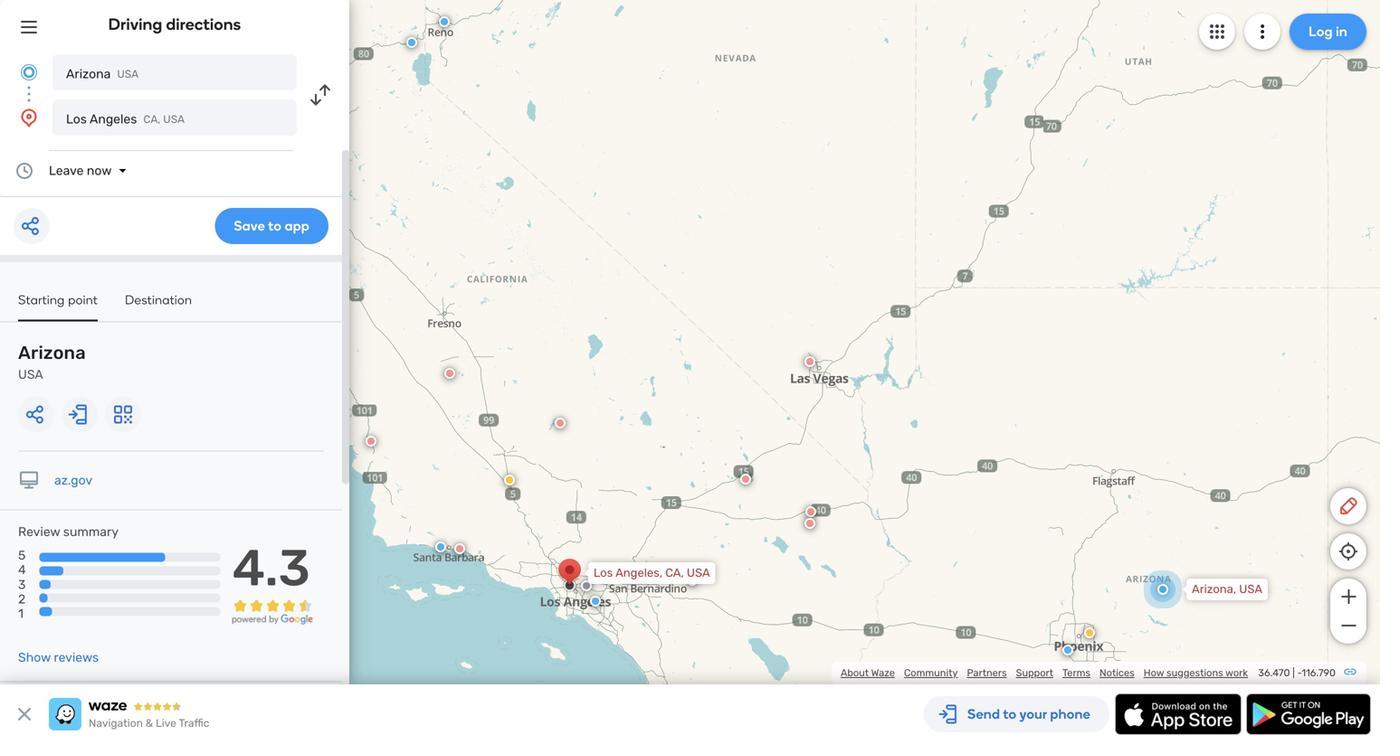Task type: describe. For each thing, give the bounding box(es) containing it.
usa inside los angeles ca, usa
[[163, 113, 185, 126]]

leave now
[[49, 163, 112, 178]]

reviews
[[54, 651, 99, 666]]

36.470
[[1258, 667, 1290, 680]]

5
[[18, 548, 26, 563]]

36.470 | -116.790
[[1258, 667, 1336, 680]]

3
[[18, 578, 26, 593]]

los for angeles
[[66, 112, 87, 127]]

0 vertical spatial arizona
[[66, 67, 111, 81]]

destination
[[125, 292, 192, 308]]

az.gov link
[[54, 473, 92, 488]]

hazard image
[[1084, 628, 1095, 639]]

starting point button
[[18, 292, 98, 322]]

x image
[[14, 704, 35, 726]]

navigation
[[89, 718, 143, 730]]

arizona, usa
[[1192, 583, 1262, 597]]

1 vertical spatial arizona
[[18, 343, 86, 364]]

partners
[[967, 667, 1007, 680]]

driving directions
[[108, 14, 241, 34]]

link image
[[1343, 665, 1357, 680]]

leave
[[49, 163, 84, 178]]

los for angeles,
[[594, 567, 613, 581]]

1
[[18, 607, 24, 622]]

show
[[18, 651, 51, 666]]

notices
[[1100, 667, 1135, 680]]

directions
[[166, 14, 241, 34]]

zoom in image
[[1337, 586, 1360, 608]]

ca, for angeles
[[143, 113, 161, 126]]

how
[[1144, 667, 1164, 680]]

suggestions
[[1167, 667, 1223, 680]]

work
[[1225, 667, 1248, 680]]

5 4 3 2 1
[[18, 548, 26, 622]]

1 vertical spatial arizona usa
[[18, 343, 86, 382]]

arizona,
[[1192, 583, 1236, 597]]

ca, for angeles,
[[665, 567, 684, 581]]

-
[[1297, 667, 1302, 680]]

summary
[[63, 525, 119, 540]]

116.790
[[1302, 667, 1336, 680]]

about waze community partners support terms notices how suggestions work
[[841, 667, 1248, 680]]

4.3
[[232, 539, 310, 599]]

about waze link
[[841, 667, 895, 680]]

&
[[146, 718, 153, 730]]



Task type: locate. For each thing, give the bounding box(es) containing it.
show reviews
[[18, 651, 99, 666]]

los
[[66, 112, 87, 127], [594, 567, 613, 581]]

ca, inside los angeles ca, usa
[[143, 113, 161, 126]]

arizona up 'angeles'
[[66, 67, 111, 81]]

2
[[18, 592, 26, 607]]

usa right "arizona,"
[[1239, 583, 1262, 597]]

arizona usa up 'angeles'
[[66, 67, 139, 81]]

los left 'angeles'
[[66, 112, 87, 127]]

1 vertical spatial ca,
[[665, 567, 684, 581]]

arizona usa
[[66, 67, 139, 81], [18, 343, 86, 382]]

review summary
[[18, 525, 119, 540]]

usa right angeles,
[[687, 567, 710, 581]]

navigation & live traffic
[[89, 718, 209, 730]]

angeles,
[[615, 567, 662, 581]]

community
[[904, 667, 958, 680]]

1 horizontal spatial ca,
[[665, 567, 684, 581]]

road closed image
[[805, 357, 815, 367], [555, 418, 566, 429], [740, 474, 751, 485], [805, 507, 816, 518], [687, 576, 698, 586]]

usa
[[117, 68, 139, 81], [163, 113, 185, 126], [18, 367, 43, 382], [687, 567, 710, 581], [1239, 583, 1262, 597]]

point
[[68, 292, 98, 308]]

partners link
[[967, 667, 1007, 680]]

0 vertical spatial arizona usa
[[66, 67, 139, 81]]

arizona usa down starting point button
[[18, 343, 86, 382]]

clock image
[[14, 160, 35, 182]]

4
[[18, 563, 26, 578]]

|
[[1292, 667, 1295, 680]]

location image
[[18, 107, 40, 129]]

0 vertical spatial los
[[66, 112, 87, 127]]

pencil image
[[1338, 496, 1359, 518]]

terms link
[[1062, 667, 1091, 680]]

review
[[18, 525, 60, 540]]

los angeles, ca, usa
[[594, 567, 710, 581]]

support
[[1016, 667, 1053, 680]]

waze
[[871, 667, 895, 680]]

los angeles ca, usa
[[66, 112, 185, 127]]

ca, right 'angeles'
[[143, 113, 161, 126]]

los left angeles,
[[594, 567, 613, 581]]

road closed image
[[444, 368, 455, 379], [366, 436, 376, 447], [805, 519, 815, 529], [454, 544, 465, 555]]

az.gov
[[54, 473, 92, 488]]

starting point
[[18, 292, 98, 308]]

usa right 'angeles'
[[163, 113, 185, 126]]

computer image
[[18, 470, 40, 492]]

1 vertical spatial los
[[594, 567, 613, 581]]

how suggestions work link
[[1144, 667, 1248, 680]]

usa down starting point button
[[18, 367, 43, 382]]

arizona down starting point button
[[18, 343, 86, 364]]

about
[[841, 667, 869, 680]]

starting
[[18, 292, 65, 308]]

terms
[[1062, 667, 1091, 680]]

support link
[[1016, 667, 1053, 680]]

destination button
[[125, 292, 192, 320]]

current location image
[[18, 62, 40, 83]]

0 horizontal spatial ca,
[[143, 113, 161, 126]]

1 horizontal spatial los
[[594, 567, 613, 581]]

angeles
[[90, 112, 137, 127]]

hazard image
[[504, 475, 515, 486]]

live
[[156, 718, 176, 730]]

ca,
[[143, 113, 161, 126], [665, 567, 684, 581]]

police image
[[439, 16, 450, 27]]

now
[[87, 163, 112, 178]]

arizona
[[66, 67, 111, 81], [18, 343, 86, 364]]

traffic
[[179, 718, 209, 730]]

0 vertical spatial ca,
[[143, 113, 161, 126]]

police image
[[406, 37, 417, 48], [435, 542, 446, 553], [590, 596, 601, 607], [1062, 645, 1073, 656]]

community link
[[904, 667, 958, 680]]

zoom out image
[[1337, 615, 1360, 637]]

0 horizontal spatial los
[[66, 112, 87, 127]]

notices link
[[1100, 667, 1135, 680]]

driving
[[108, 14, 162, 34]]

ca, right angeles,
[[665, 567, 684, 581]]

usa up los angeles ca, usa
[[117, 68, 139, 81]]

accident image
[[581, 581, 592, 592]]



Task type: vqa. For each thing, say whether or not it's contained in the screenshot.
topmost Arizona
yes



